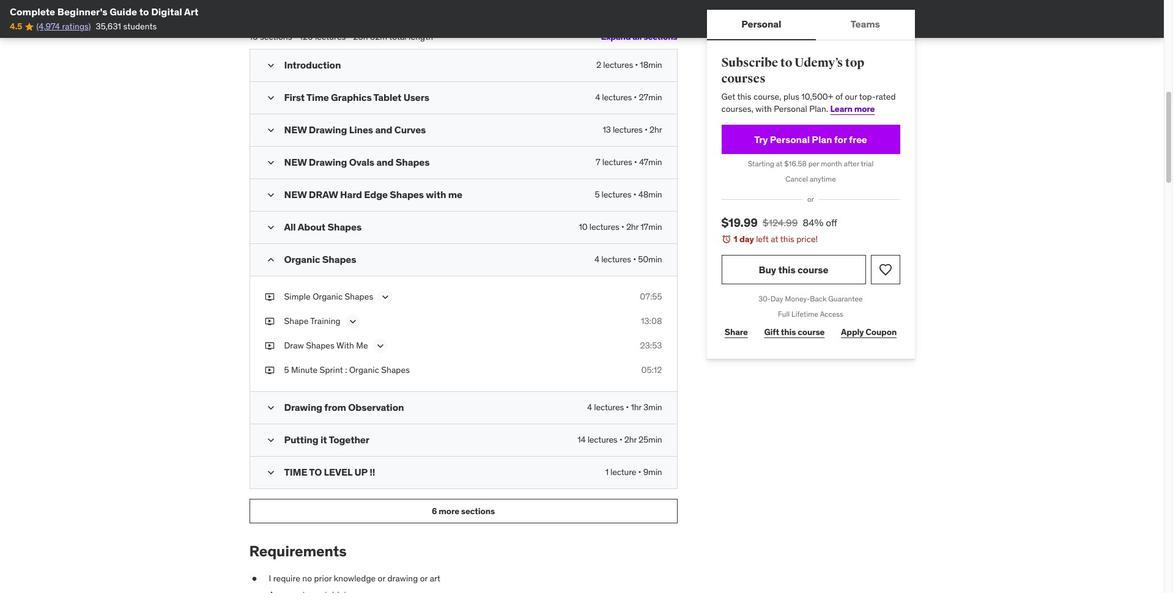 Task type: vqa. For each thing, say whether or not it's contained in the screenshot.
the bottommost SECTION
no



Task type: locate. For each thing, give the bounding box(es) containing it.
2hr for putting it together
[[625, 434, 637, 445]]

2 small image from the top
[[265, 189, 277, 202]]

drawing left from
[[284, 401, 322, 414]]

0 horizontal spatial 5
[[284, 365, 289, 376]]

sections right all
[[644, 31, 678, 42]]

more for learn
[[854, 103, 875, 114]]

personal up subscribe
[[742, 18, 781, 30]]

• left 27min
[[634, 92, 637, 103]]

1 horizontal spatial sections
[[461, 506, 495, 517]]

lectures right 126
[[315, 31, 346, 42]]

sections inside dropdown button
[[644, 31, 678, 42]]

this for gift
[[781, 326, 796, 337]]

0 vertical spatial at
[[776, 159, 783, 169]]

personal inside 'button'
[[742, 18, 781, 30]]

together
[[329, 434, 369, 446]]

xsmall image left simple on the left
[[265, 292, 274, 303]]

0 vertical spatial and
[[375, 124, 392, 136]]

• for new draw hard edge shapes with me
[[633, 189, 637, 200]]

learn
[[831, 103, 853, 114]]

2 small image from the top
[[265, 92, 277, 104]]

personal down plus
[[774, 103, 807, 114]]

time to level up !!
[[284, 466, 375, 478]]

3 new from the top
[[284, 189, 307, 201]]

0 horizontal spatial with
[[426, 189, 446, 201]]

to
[[309, 466, 322, 478]]

apply
[[841, 326, 864, 337]]

13 lectures • 2hr
[[603, 124, 662, 136]]

0 vertical spatial small image
[[265, 124, 277, 137]]

4 down "10 lectures • 2hr 17min"
[[595, 254, 600, 265]]

access
[[820, 310, 844, 319]]

1 vertical spatial 2hr
[[626, 222, 639, 233]]

first
[[284, 91, 305, 104]]

4 for graphics
[[595, 92, 600, 103]]

0 vertical spatial 4
[[595, 92, 600, 103]]

tab list
[[707, 10, 915, 40]]

from
[[324, 401, 346, 414]]

time
[[306, 91, 329, 104]]

buy
[[759, 264, 776, 276]]

0 vertical spatial more
[[854, 103, 875, 114]]

xsmall image
[[265, 340, 274, 352], [265, 365, 274, 377], [249, 573, 259, 585]]

1 left the lecture
[[605, 467, 609, 478]]

2 vertical spatial show lecture description image
[[374, 340, 386, 353]]

small image
[[265, 124, 277, 137], [265, 189, 277, 202], [265, 467, 277, 479]]

10 lectures • 2hr 17min
[[579, 222, 662, 233]]

• for time to level up !!
[[638, 467, 641, 478]]

2 vertical spatial 2hr
[[625, 434, 637, 445]]

1 horizontal spatial 5
[[595, 189, 600, 200]]

xsmall image for 23:53
[[265, 340, 274, 352]]

1 vertical spatial show lecture description image
[[347, 316, 359, 328]]

course
[[798, 264, 829, 276], [798, 326, 825, 337]]

xsmall image left the shape
[[265, 316, 274, 328]]

edge
[[364, 189, 388, 201]]

3min
[[644, 402, 662, 413]]

5 left minute on the bottom of page
[[284, 365, 289, 376]]

lectures right 13
[[613, 124, 643, 136]]

personal up the $16.58
[[770, 133, 810, 146]]

1 vertical spatial 4
[[595, 254, 600, 265]]

1 small image from the top
[[265, 124, 277, 137]]

2 vertical spatial 4
[[587, 402, 592, 413]]

more
[[854, 103, 875, 114], [439, 506, 459, 517]]

small image
[[265, 60, 277, 72], [265, 92, 277, 104], [265, 157, 277, 169], [265, 222, 277, 234], [265, 254, 277, 266], [265, 402, 277, 414], [265, 434, 277, 447]]

• left 17min
[[621, 222, 624, 233]]

lectures for introduction
[[603, 60, 633, 71]]

0 horizontal spatial to
[[139, 6, 149, 18]]

at
[[776, 159, 783, 169], [771, 234, 779, 245]]

1 right alarm icon
[[734, 234, 738, 245]]

and right ovals
[[376, 156, 394, 169]]

0 vertical spatial drawing
[[309, 124, 347, 136]]

lectures for drawing from observation
[[594, 402, 624, 413]]

organic down about
[[284, 254, 320, 266]]

me
[[448, 189, 463, 201]]

course inside 'link'
[[798, 326, 825, 337]]

$16.58
[[784, 159, 807, 169]]

1 vertical spatial more
[[439, 506, 459, 517]]

of
[[836, 91, 843, 102]]

2 vertical spatial new
[[284, 189, 307, 201]]

show lecture description image right simple organic shapes
[[379, 292, 392, 304]]

and for shapes
[[376, 156, 394, 169]]

18min
[[640, 60, 662, 71]]

• for putting it together
[[620, 434, 623, 445]]

it
[[321, 434, 327, 446]]

0 vertical spatial with
[[756, 103, 772, 114]]

2 vertical spatial small image
[[265, 467, 277, 479]]

• for new drawing lines and curves
[[645, 124, 648, 136]]

4 for observation
[[587, 402, 592, 413]]

lectures right 7
[[602, 157, 632, 168]]

lectures for putting it together
[[588, 434, 618, 445]]

84%
[[803, 217, 824, 229]]

lectures for first time graphics tablet users
[[602, 92, 632, 103]]

drawing up draw
[[309, 156, 347, 169]]

1 small image from the top
[[265, 60, 277, 72]]

new for new drawing lines and curves
[[284, 124, 307, 136]]

course up back
[[798, 264, 829, 276]]

2 new from the top
[[284, 156, 307, 169]]

lectures down "10 lectures • 2hr 17min"
[[601, 254, 631, 265]]

1 vertical spatial xsmall image
[[265, 316, 274, 328]]

or left drawing
[[378, 573, 385, 584]]

• left 9min
[[638, 467, 641, 478]]

with down course,
[[756, 103, 772, 114]]

lectures for all about shapes
[[590, 222, 619, 233]]

this right 'buy'
[[778, 264, 796, 276]]

6 small image from the top
[[265, 402, 277, 414]]

• left 47min
[[634, 157, 637, 168]]

with left me
[[426, 189, 446, 201]]

4 down 2
[[595, 92, 600, 103]]

0 vertical spatial organic
[[284, 254, 320, 266]]

alarm image
[[722, 234, 731, 244]]

shapes up me
[[345, 292, 373, 303]]

0 horizontal spatial more
[[439, 506, 459, 517]]

sections right 16
[[260, 31, 292, 42]]

• left 18min on the top right of the page
[[635, 60, 638, 71]]

1hr
[[631, 402, 642, 413]]

small image for new drawing ovals and shapes
[[265, 157, 277, 169]]

2 vertical spatial organic
[[349, 365, 379, 376]]

sections for expand all sections
[[644, 31, 678, 42]]

show lecture description image
[[379, 292, 392, 304], [347, 316, 359, 328], [374, 340, 386, 353]]

more inside button
[[439, 506, 459, 517]]

6 more sections button
[[249, 499, 678, 524]]

to left the udemy's
[[781, 55, 793, 70]]

0 vertical spatial xsmall image
[[265, 340, 274, 352]]

2hr left 17min
[[626, 222, 639, 233]]

1
[[734, 234, 738, 245], [605, 467, 609, 478]]

• left 23h 32m
[[348, 31, 351, 42]]

1 for 1 lecture • 9min
[[605, 467, 609, 478]]

1 horizontal spatial more
[[854, 103, 875, 114]]

(4,974 ratings)
[[36, 21, 91, 32]]

10
[[579, 222, 588, 233]]

$124.99
[[763, 217, 798, 229]]

4 lectures • 50min
[[595, 254, 662, 265]]

1 vertical spatial small image
[[265, 189, 277, 202]]

to inside subscribe to udemy's top courses
[[781, 55, 793, 70]]

• left the 50min
[[633, 254, 636, 265]]

at right left
[[771, 234, 779, 245]]

introduction
[[284, 59, 341, 71]]

•
[[294, 31, 297, 42], [348, 31, 351, 42], [635, 60, 638, 71], [634, 92, 637, 103], [645, 124, 648, 136], [634, 157, 637, 168], [633, 189, 637, 200], [621, 222, 624, 233], [633, 254, 636, 265], [626, 402, 629, 413], [620, 434, 623, 445], [638, 467, 641, 478]]

to up "students"
[[139, 6, 149, 18]]

try personal plan for free
[[754, 133, 867, 146]]

teams button
[[816, 10, 915, 39]]

1 vertical spatial 1
[[605, 467, 609, 478]]

this down $124.99
[[780, 234, 795, 245]]

16
[[249, 31, 258, 42]]

2hr for new drawing lines and curves
[[650, 124, 662, 136]]

4 lectures • 1hr 3min
[[587, 402, 662, 413]]

5 lectures • 48min
[[595, 189, 662, 200]]

this inside 'link'
[[781, 326, 796, 337]]

0 vertical spatial 2hr
[[650, 124, 662, 136]]

• for first time graphics tablet users
[[634, 92, 637, 103]]

1 horizontal spatial 1
[[734, 234, 738, 245]]

07:55
[[640, 292, 662, 303]]

this for get
[[737, 91, 752, 102]]

organic up training on the left bottom of page
[[313, 292, 343, 303]]

0 horizontal spatial 1
[[605, 467, 609, 478]]

or left art
[[420, 573, 428, 584]]

personal
[[742, 18, 781, 30], [774, 103, 807, 114], [770, 133, 810, 146]]

2hr left 25min
[[625, 434, 637, 445]]

3 small image from the top
[[265, 467, 277, 479]]

show lecture description image right me
[[374, 340, 386, 353]]

lectures right 10
[[590, 222, 619, 233]]

expand all sections
[[601, 31, 678, 42]]

• left 126
[[294, 31, 297, 42]]

share button
[[722, 320, 751, 344]]

2hr for all about shapes
[[626, 222, 639, 233]]

putting it together
[[284, 434, 369, 446]]

$19.99
[[722, 215, 758, 230]]

simple organic shapes
[[284, 292, 373, 303]]

expand all sections button
[[601, 25, 678, 49]]

• left 48min
[[633, 189, 637, 200]]

small image for first time graphics tablet users
[[265, 92, 277, 104]]

observation
[[348, 401, 404, 414]]

0 horizontal spatial or
[[378, 573, 385, 584]]

1 xsmall image from the top
[[265, 292, 274, 303]]

organic right :
[[349, 365, 379, 376]]

apply coupon
[[841, 326, 897, 337]]

1 vertical spatial and
[[376, 156, 394, 169]]

27min
[[639, 92, 662, 103]]

this up courses,
[[737, 91, 752, 102]]

with inside get this course, plus 10,500+ of our top-rated courses, with personal plan.
[[756, 103, 772, 114]]

1 lecture • 9min
[[605, 467, 662, 478]]

at left the $16.58
[[776, 159, 783, 169]]

0 vertical spatial xsmall image
[[265, 292, 274, 303]]

1 vertical spatial 5
[[284, 365, 289, 376]]

7 small image from the top
[[265, 434, 277, 447]]

1 vertical spatial drawing
[[309, 156, 347, 169]]

13
[[603, 124, 611, 136]]

3 small image from the top
[[265, 157, 277, 169]]

7
[[596, 157, 601, 168]]

xsmall image left minute on the bottom of page
[[265, 365, 274, 377]]

sections for 6 more sections
[[461, 506, 495, 517]]

to
[[139, 6, 149, 18], [781, 55, 793, 70]]

sections
[[260, 31, 292, 42], [644, 31, 678, 42], [461, 506, 495, 517]]

more down top-
[[854, 103, 875, 114]]

sections inside button
[[461, 506, 495, 517]]

1 vertical spatial xsmall image
[[265, 365, 274, 377]]

• for new drawing ovals and shapes
[[634, 157, 637, 168]]

0 horizontal spatial sections
[[260, 31, 292, 42]]

shapes up observation
[[381, 365, 410, 376]]

sections right 6
[[461, 506, 495, 517]]

14
[[578, 434, 586, 445]]

1 horizontal spatial to
[[781, 55, 793, 70]]

small image for all about shapes
[[265, 222, 277, 234]]

draw
[[309, 189, 338, 201]]

• for all about shapes
[[621, 222, 624, 233]]

or down "anytime"
[[808, 195, 814, 204]]

xsmall image
[[265, 292, 274, 303], [265, 316, 274, 328]]

0 vertical spatial new
[[284, 124, 307, 136]]

5 small image from the top
[[265, 254, 277, 266]]

• left 25min
[[620, 434, 623, 445]]

or
[[808, 195, 814, 204], [378, 573, 385, 584], [420, 573, 428, 584]]

1 vertical spatial course
[[798, 326, 825, 337]]

putting
[[284, 434, 318, 446]]

up
[[354, 466, 368, 478]]

xsmall image left draw
[[265, 340, 274, 352]]

0 vertical spatial to
[[139, 6, 149, 18]]

1 vertical spatial organic
[[313, 292, 343, 303]]

0 vertical spatial show lecture description image
[[379, 292, 392, 304]]

126
[[299, 31, 313, 42]]

• left 1hr
[[626, 402, 629, 413]]

5 down 7
[[595, 189, 600, 200]]

• down 27min
[[645, 124, 648, 136]]

small image for drawing from observation
[[265, 402, 277, 414]]

try
[[754, 133, 768, 146]]

rated
[[876, 91, 896, 102]]

lectures left 1hr
[[594, 402, 624, 413]]

2hr up 47min
[[650, 124, 662, 136]]

7 lectures • 47min
[[596, 157, 662, 168]]

prior
[[314, 573, 332, 584]]

2 xsmall image from the top
[[265, 316, 274, 328]]

0 vertical spatial 5
[[595, 189, 600, 200]]

shapes right about
[[328, 221, 362, 233]]

add to wishlist image
[[878, 263, 893, 277]]

lectures right 2
[[603, 60, 633, 71]]

lectures left 27min
[[602, 92, 632, 103]]

course inside button
[[798, 264, 829, 276]]

gift this course
[[764, 326, 825, 337]]

length
[[409, 31, 433, 42]]

1 new from the top
[[284, 124, 307, 136]]

0 vertical spatial personal
[[742, 18, 781, 30]]

more right 6
[[439, 506, 459, 517]]

top-
[[859, 91, 876, 102]]

1 vertical spatial to
[[781, 55, 793, 70]]

4 small image from the top
[[265, 222, 277, 234]]

1 horizontal spatial or
[[420, 573, 428, 584]]

48min
[[638, 189, 662, 200]]

at inside starting at $16.58 per month after trial cancel anytime
[[776, 159, 783, 169]]

2 horizontal spatial sections
[[644, 31, 678, 42]]

udemy's
[[795, 55, 843, 70]]

lectures right 14
[[588, 434, 618, 445]]

drawing for lines
[[309, 124, 347, 136]]

show lecture description image up with
[[347, 316, 359, 328]]

this inside get this course, plus 10,500+ of our top-rated courses, with personal plan.
[[737, 91, 752, 102]]

0 vertical spatial course
[[798, 264, 829, 276]]

xsmall image left i
[[249, 573, 259, 585]]

expand
[[601, 31, 631, 42]]

lectures up "10 lectures • 2hr 17min"
[[602, 189, 632, 200]]

this inside button
[[778, 264, 796, 276]]

(4,974
[[36, 21, 60, 32]]

course,
[[754, 91, 782, 102]]

1 vertical spatial personal
[[774, 103, 807, 114]]

0 vertical spatial 1
[[734, 234, 738, 245]]

1 horizontal spatial with
[[756, 103, 772, 114]]

course down lifetime in the right bottom of the page
[[798, 326, 825, 337]]

drawing left 'lines'
[[309, 124, 347, 136]]

this
[[737, 91, 752, 102], [780, 234, 795, 245], [778, 264, 796, 276], [781, 326, 796, 337]]

lecture
[[611, 467, 636, 478]]

1 vertical spatial new
[[284, 156, 307, 169]]

buy this course
[[759, 264, 829, 276]]

4 up 14 lectures • 2hr 25min
[[587, 402, 592, 413]]

drawing
[[388, 573, 418, 584]]

this right gift
[[781, 326, 796, 337]]

and right 'lines'
[[375, 124, 392, 136]]



Task type: describe. For each thing, give the bounding box(es) containing it.
xsmall image for shape
[[265, 316, 274, 328]]

drawing for ovals
[[309, 156, 347, 169]]

2 vertical spatial personal
[[770, 133, 810, 146]]

total
[[389, 31, 407, 42]]

shapes down curves
[[396, 156, 430, 169]]

35,631 students
[[96, 21, 157, 32]]

14 lectures • 2hr 25min
[[578, 434, 662, 445]]

our
[[845, 91, 858, 102]]

me
[[356, 340, 368, 351]]

5 for 5 lectures • 48min
[[595, 189, 600, 200]]

draw
[[284, 340, 304, 351]]

ratings)
[[62, 21, 91, 32]]

off
[[826, 217, 838, 229]]

show lecture description image for with
[[374, 340, 386, 353]]

30-day money-back guarantee full lifetime access
[[759, 295, 863, 319]]

level
[[324, 466, 352, 478]]

course for buy this course
[[798, 264, 829, 276]]

personal inside get this course, plus 10,500+ of our top-rated courses, with personal plan.
[[774, 103, 807, 114]]

6
[[432, 506, 437, 517]]

13:08
[[641, 316, 662, 327]]

23h 32m
[[353, 31, 387, 42]]

teams
[[851, 18, 880, 30]]

i require no prior  knowledge or drawing or art
[[269, 573, 441, 584]]

lectures for new drawing ovals and shapes
[[602, 157, 632, 168]]

xsmall image for simple
[[265, 292, 274, 303]]

apply coupon button
[[838, 320, 900, 344]]

10,500+
[[802, 91, 834, 102]]

coupon
[[866, 326, 897, 337]]

05:12
[[641, 365, 662, 376]]

with
[[336, 340, 354, 351]]

1 for 1 day left at this price!
[[734, 234, 738, 245]]

free
[[849, 133, 867, 146]]

lectures for new drawing lines and curves
[[613, 124, 643, 136]]

47min
[[639, 157, 662, 168]]

2 vertical spatial drawing
[[284, 401, 322, 414]]

course for gift this course
[[798, 326, 825, 337]]

learn more link
[[831, 103, 875, 114]]

training
[[310, 316, 341, 327]]

• for organic shapes
[[633, 254, 636, 265]]

9min
[[643, 467, 662, 478]]

art
[[184, 6, 199, 18]]

xsmall image for 05:12
[[265, 365, 274, 377]]

all
[[633, 31, 642, 42]]

this for buy
[[778, 264, 796, 276]]

6 more sections
[[432, 506, 495, 517]]

per
[[809, 159, 819, 169]]

new for new draw hard edge shapes with me
[[284, 189, 307, 201]]

new drawing ovals and shapes
[[284, 156, 430, 169]]

gift
[[764, 326, 779, 337]]

organic shapes
[[284, 254, 356, 266]]

users
[[404, 91, 429, 104]]

1 vertical spatial at
[[771, 234, 779, 245]]

shapes down all about shapes
[[322, 254, 356, 266]]

small image for introduction
[[265, 60, 277, 72]]

anytime
[[810, 175, 836, 184]]

requirements
[[249, 542, 347, 561]]

about
[[298, 221, 326, 233]]

day
[[771, 295, 783, 304]]

2 vertical spatial xsmall image
[[249, 573, 259, 585]]

art
[[430, 573, 441, 584]]

and for curves
[[375, 124, 392, 136]]

new drawing lines and curves
[[284, 124, 426, 136]]

small image for time to level up !!
[[265, 467, 277, 479]]

shapes right edge
[[390, 189, 424, 201]]

new for new drawing ovals and shapes
[[284, 156, 307, 169]]

small image for new drawing lines and curves
[[265, 124, 277, 137]]

complete beginner's guide to digital art
[[10, 6, 199, 18]]

• for introduction
[[635, 60, 638, 71]]

first time graphics tablet users
[[284, 91, 429, 104]]

lectures for organic shapes
[[601, 254, 631, 265]]

courses
[[722, 71, 766, 86]]

plan
[[812, 133, 832, 146]]

1 vertical spatial with
[[426, 189, 446, 201]]

shape training
[[284, 316, 341, 327]]

starting
[[748, 159, 774, 169]]

plus
[[784, 91, 800, 102]]

month
[[821, 159, 842, 169]]

guide
[[110, 6, 137, 18]]

• for drawing from observation
[[626, 402, 629, 413]]

small image for organic shapes
[[265, 254, 277, 266]]

shape
[[284, 316, 309, 327]]

try personal plan for free link
[[722, 125, 900, 154]]

2
[[597, 60, 601, 71]]

small image for new draw hard edge shapes with me
[[265, 189, 277, 202]]

buy this course button
[[722, 255, 866, 285]]

17min
[[641, 222, 662, 233]]

show lecture description image for shapes
[[379, 292, 392, 304]]

subscribe
[[722, 55, 778, 70]]

starting at $16.58 per month after trial cancel anytime
[[748, 159, 874, 184]]

minute
[[291, 365, 318, 376]]

no
[[302, 573, 312, 584]]

guarantee
[[829, 295, 863, 304]]

tab list containing personal
[[707, 10, 915, 40]]

5 minute sprint : organic shapes
[[284, 365, 410, 376]]

2 lectures • 18min
[[597, 60, 662, 71]]

subscribe to udemy's top courses
[[722, 55, 865, 86]]

beginner's
[[57, 6, 107, 18]]

1 day left at this price!
[[734, 234, 818, 245]]

graphics
[[331, 91, 372, 104]]

!!
[[370, 466, 375, 478]]

full
[[778, 310, 790, 319]]

23:53
[[640, 340, 662, 351]]

money-
[[785, 295, 810, 304]]

lectures for new draw hard edge shapes with me
[[602, 189, 632, 200]]

35,631
[[96, 21, 121, 32]]

tablet
[[374, 91, 402, 104]]

ovals
[[349, 156, 374, 169]]

time
[[284, 466, 307, 478]]

more for 6
[[439, 506, 459, 517]]

top
[[845, 55, 865, 70]]

2 horizontal spatial or
[[808, 195, 814, 204]]

4.5
[[10, 21, 22, 32]]

shapes down training on the left bottom of page
[[306, 340, 335, 351]]

small image for putting it together
[[265, 434, 277, 447]]

digital
[[151, 6, 182, 18]]

5 for 5 minute sprint : organic shapes
[[284, 365, 289, 376]]

new draw hard edge shapes with me
[[284, 189, 463, 201]]



